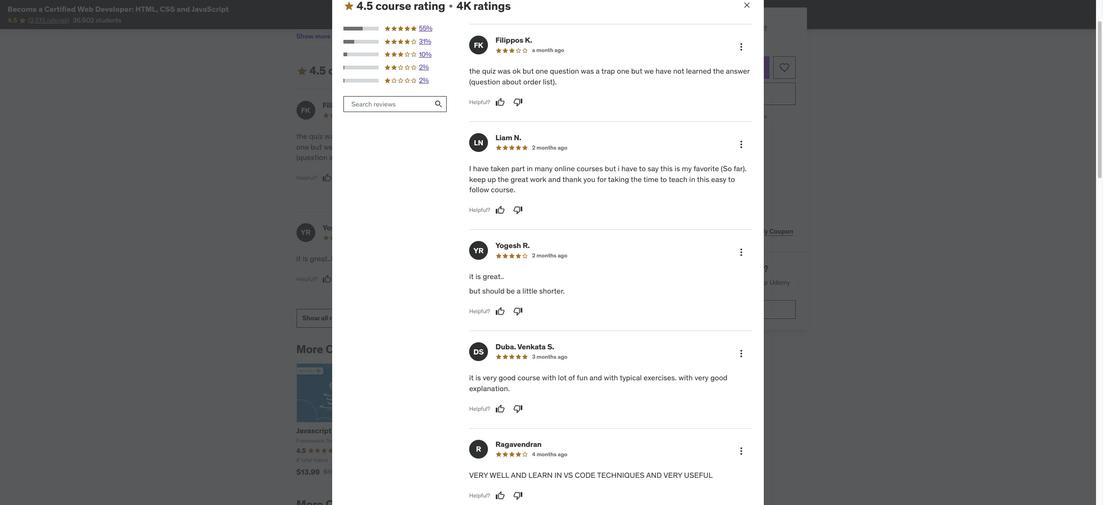 Task type: vqa. For each thing, say whether or not it's contained in the screenshot.
Academics
no



Task type: describe. For each thing, give the bounding box(es) containing it.
introduction
[[408, 426, 452, 435]]

3 for venkata
[[532, 354, 536, 361]]

addition
[[296, 27, 320, 35]]

submit search image
[[434, 100, 443, 109]]

173
[[447, 457, 456, 464]]

great for mark review by duba. venkata s. as helpful icon at the left
[[511, 174, 529, 184]]

10% button
[[344, 50, 447, 59]]

have inside learntoprogram media publishes online courses that teach mobile, web, and game development. over 500,000 people have learned programming from mark through online classes he has either authored or published. in addition to publishing popular courses and books learntoprogram media operates an internet video network which produces several programs on software development.
[[318, 17, 332, 26]]

courses inside training 5 or more people? get your team access to 25,000+ top udemy courses anytime, anywhere.
[[659, 288, 682, 296]]

1 vertical spatial mark review by filippos k. as helpful image
[[323, 173, 332, 183]]

time for mark review by duba. venkata s. as unhelpful icon on the left bottom
[[644, 174, 659, 184]]

ok for mark review by duba. venkata s. as helpful image
[[340, 132, 348, 141]]

answer for mark review by duba. venkata s. as unhelpful image
[[406, 142, 429, 151]]

has
[[506, 17, 517, 26]]

follow for mark review by duba. venkata s. as unhelpful image
[[562, 163, 582, 172]]

1 and from the left
[[511, 471, 527, 480]]

1 horizontal spatial shorter.
[[540, 286, 565, 296]]

0 horizontal spatial be
[[369, 254, 377, 263]]

173 lectures
[[447, 457, 477, 464]]

xsmall image left 3 articles
[[659, 159, 666, 168]]

close modal image
[[743, 0, 752, 10]]

duba. for duba. venkata s.
[[496, 342, 516, 352]]

0 vertical spatial media
[[346, 8, 364, 17]]

fun for mark review by duba. venkata s. as unhelpful image
[[576, 254, 587, 263]]

ajax development link
[[521, 426, 587, 435]]

1 vertical spatial ln
[[474, 138, 484, 147]]

10%
[[419, 50, 432, 59]]

show more button
[[296, 27, 340, 46]]

54.5 hours on-demand video
[[674, 146, 758, 155]]

i have taken part in many online courses but i have to say this is my favorite  (so far). keep up the great work and thank you for taking the time to teach in this easy to follow course. for mark review by duba. venkata s. as unhelpful icon on the left bottom
[[469, 164, 747, 194]]

well
[[490, 471, 510, 480]]

4.5 up 8
[[296, 447, 306, 455]]

operates
[[511, 27, 537, 35]]

$129.99
[[710, 23, 737, 33]]

show for show more
[[296, 32, 314, 40]]

vs
[[564, 471, 573, 480]]

0 horizontal spatial yogesh
[[323, 223, 348, 232]]

not for mark review by liam n. as unhelpful image corresponding to the 'mark review by liam n. as helpful' image related to mark review by duba. venkata s. as helpful icon at the left
[[674, 66, 685, 76]]

introduction to programming framework tech, mark lassoff (1,525)
[[408, 426, 511, 454]]

course down several
[[328, 64, 364, 78]]

36,902 students
[[73, 16, 122, 25]]

off
[[759, 23, 767, 33]]

i for mark review by liam n. as unhelpful image corresponding to the 'mark review by liam n. as helpful' image related to mark review by duba. venkata s. as helpful icon at the left
[[618, 164, 620, 173]]

1 horizontal spatial yr
[[474, 246, 484, 255]]

2 for liam n.
[[532, 144, 536, 151]]

1 very from the left
[[469, 471, 488, 480]]

or inside learntoprogram media publishes online courses that teach mobile, web, and game development. over 500,000 people have learned programming from mark through online classes he has either authored or published. in addition to publishing popular courses and books learntoprogram media operates an internet video network which produces several programs on software development.
[[565, 17, 571, 26]]

filippos for the 'mark review by liam n. as helpful' image associated with mark review by duba. venkata s. as helpful image
[[323, 101, 351, 110]]

k. for the 'mark review by liam n. as helpful' image associated with mark review by duba. venkata s. as helpful image
[[352, 101, 359, 110]]

4.5 down produces
[[310, 64, 326, 78]]

over
[[581, 8, 595, 17]]

2 2% button from the top
[[344, 76, 447, 85]]

filippos k. for mark review by duba. venkata s. as helpful icon at the left
[[496, 35, 532, 45]]

venkata for duba. venkata s. ds
[[517, 223, 545, 232]]

learn
[[529, 471, 553, 480]]

lectures for 22 lectures
[[565, 457, 585, 464]]

a month ago for the 'mark review by liam n. as helpful' image associated with mark review by duba. venkata s. as helpful image
[[359, 112, 392, 119]]

ajax
[[521, 426, 539, 435]]

typical for mark review by duba. venkata s. as unhelpful image
[[468, 264, 490, 274]]

0 horizontal spatial little
[[385, 254, 400, 263]]

of for mark review by duba. venkata s. as unhelpful icon on the left bottom
[[569, 373, 575, 383]]

1 2% from the top
[[419, 63, 429, 71]]

3 articles
[[674, 159, 701, 168]]

ds inside duba. venkata s. ds
[[473, 228, 483, 237]]

team
[[685, 278, 700, 287]]

1 horizontal spatial media
[[491, 27, 509, 35]]

which
[[296, 36, 314, 44]]

access
[[674, 185, 695, 194]]

1 horizontal spatial yogesh
[[496, 241, 521, 250]]

great.. for it is great..
[[483, 272, 504, 281]]

coupon
[[770, 227, 793, 236]]

hours for beginners
[[314, 457, 328, 464]]

1 vertical spatial video
[[742, 146, 758, 155]]

mobile
[[705, 185, 725, 194]]

liam n. ln
[[473, 101, 520, 115]]

through
[[430, 17, 453, 26]]

useful
[[684, 471, 713, 480]]

list). for the 'mark review by liam n. as helpful' image associated with mark review by duba. venkata s. as helpful image
[[370, 153, 384, 162]]

2 months ago for liam n.
[[532, 144, 568, 151]]

part for mark review by liam n. as unhelpful image corresponding to the 'mark review by liam n. as helpful' image related to mark review by duba. venkata s. as helpful icon at the left
[[512, 164, 525, 173]]

0 horizontal spatial learntoprogram
[[296, 8, 345, 17]]

to inside introduction to programming framework tech, mark lassoff (1,525)
[[454, 426, 461, 435]]

exercises. for mark review by duba. venkata s. as unhelpful icon on the left bottom
[[644, 373, 677, 383]]

share button
[[659, 222, 682, 241]]

order for mark review by duba. venkata s. as helpful image
[[351, 153, 368, 162]]

a month ago for the 'mark review by liam n. as helpful' image related to mark review by duba. venkata s. as helpful icon at the left
[[532, 47, 565, 54]]

4.5 down the become
[[8, 16, 17, 25]]

you for mark review by duba. venkata s. as unhelpful icon on the left bottom
[[584, 174, 596, 184]]

more inside training 5 or more people? get your team access to 25,000+ top udemy courses anytime, anywhere.
[[712, 263, 733, 275]]

1 horizontal spatial development.
[[540, 8, 579, 17]]

keep for the 'mark review by liam n. as helpful' image associated with mark review by duba. venkata s. as helpful image mark review by liam n. as unhelpful image
[[595, 142, 612, 151]]

tech for javascript for beginners framework tech
[[326, 437, 338, 444]]

mark inside learntoprogram media publishes online courses that teach mobile, web, and game development. over 500,000 people have learned programming from mark through online classes he has either authored or published. in addition to publishing popular courses and books learntoprogram media operates an internet video network which produces several programs on software development.
[[414, 17, 429, 26]]

$16.99 $129.99 87% off
[[659, 18, 767, 38]]

liam n.
[[496, 133, 522, 142]]

on inside learntoprogram media publishes online courses that teach mobile, web, and game development. over 500,000 people have learned programming from mark through online classes he has either authored or published. in addition to publishing popular courses and books learntoprogram media operates an internet video network which produces several programs on software development.
[[396, 36, 404, 44]]

mark review by yogesh r. as unhelpful image
[[513, 307, 523, 317]]

2 2% from the top
[[419, 76, 429, 84]]

filippos k. for mark review by duba. venkata s. as helpful image
[[323, 101, 359, 110]]

4
[[532, 451, 536, 458]]

framework for to
[[408, 437, 437, 444]]

ratings)
[[47, 16, 69, 25]]

javascript for beginners framework tech
[[296, 426, 380, 444]]

software
[[405, 36, 431, 44]]

thank for the 'mark review by liam n. as helpful' image associated with mark review by duba. venkata s. as helpful image
[[533, 153, 552, 162]]

rating
[[367, 64, 398, 78]]

1 horizontal spatial be
[[507, 286, 515, 296]]

apply coupon button
[[748, 222, 796, 241]]

course down the 3 months ago
[[518, 373, 540, 383]]

for inside javascript for beginners framework tech
[[333, 426, 343, 435]]

30-day money-back guarantee
[[687, 112, 767, 120]]

ago for mark review by duba. venkata s. as helpful icon at the left
[[558, 354, 568, 361]]

javascript
[[192, 4, 229, 14]]

reviews
[[330, 314, 353, 323]]

additional actions for review by liam n. image
[[736, 139, 747, 150]]

1 vertical spatial development.
[[432, 36, 472, 44]]

people?
[[735, 263, 769, 275]]

easy for the 'mark review by liam n. as helpful' image related to mark review by duba. venkata s. as helpful icon at the left
[[712, 174, 727, 184]]

additional actions for review by filippos k. image
[[736, 42, 747, 53]]

(3,515
[[28, 16, 45, 25]]

become
[[8, 4, 37, 14]]

0 horizontal spatial r.
[[350, 223, 357, 232]]

mark review by yogesh r. as helpful image
[[323, 275, 332, 284]]

additional actions for review by yogesh r. image
[[736, 247, 747, 258]]

programming
[[357, 17, 397, 26]]

s. for duba. venkata s.
[[548, 342, 555, 352]]

0 vertical spatial shorter.
[[401, 254, 427, 263]]

fk for the 'mark review by liam n. as helpful' image associated with mark review by duba. venkata s. as helpful image
[[301, 105, 311, 115]]

$16.99
[[659, 18, 706, 38]]

developer:
[[95, 4, 134, 14]]

0 vertical spatial mark review by filippos k. as helpful image
[[496, 98, 505, 107]]

$10.99
[[521, 468, 544, 477]]

2 for yogesh r.
[[532, 252, 536, 259]]

1 horizontal spatial should
[[482, 286, 505, 296]]

25,000+
[[731, 278, 757, 287]]

trap for mark review by duba. venkata s. as unhelpful icon on the left bottom
[[602, 66, 615, 76]]

the quiz was ok but one question was a trap one but we have not learned the answer (question about order list). for mark review by duba. venkata s. as helpful icon at the left
[[469, 66, 750, 86]]

$10.99 $59.99
[[521, 468, 569, 477]]

apply coupon
[[751, 227, 793, 236]]

cart
[[720, 62, 734, 72]]

0 horizontal spatial yr
[[301, 228, 311, 237]]

web,
[[494, 8, 507, 17]]

apply
[[751, 227, 768, 236]]

framework for for
[[296, 437, 325, 444]]

show more
[[296, 32, 331, 40]]

great for mark review by duba. venkata s. as helpful image
[[481, 153, 499, 162]]

mark review by filippos k. as unhelpful image
[[513, 98, 523, 107]]

work for the 'mark review by liam n. as helpful' image associated with mark review by duba. venkata s. as helpful image
[[501, 153, 517, 162]]

venkata for duba. venkata s.
[[518, 342, 546, 352]]

question for the 'mark review by liam n. as helpful' image related to mark review by duba. venkata s. as helpful icon at the left
[[550, 66, 579, 76]]

several
[[344, 36, 365, 44]]

0 vertical spatial yogesh r.
[[323, 223, 357, 232]]

top
[[758, 278, 768, 287]]

1 2% button from the top
[[344, 63, 447, 72]]

to inside learntoprogram media publishes online courses that teach mobile, web, and game development. over 500,000 people have learned programming from mark through online classes he has either authored or published. in addition to publishing popular courses and books learntoprogram media operates an internet video network which produces several programs on software development.
[[322, 27, 328, 35]]

that
[[439, 8, 451, 17]]

2 horizontal spatial hours
[[688, 146, 705, 155]]

mark review by ragavendran as unhelpful image
[[513, 492, 523, 501]]

(3,515 ratings)
[[28, 16, 69, 25]]

4k
[[410, 64, 424, 78]]

ago for the top mark review by filippos k. as helpful image
[[555, 47, 565, 54]]

more
[[296, 342, 323, 357]]

students
[[96, 16, 122, 25]]

code
[[575, 471, 596, 480]]

web
[[77, 4, 94, 14]]

mark review by duba. venkata s. as unhelpful image
[[513, 405, 523, 414]]

1 horizontal spatial yogesh r.
[[496, 241, 530, 250]]

day
[[697, 112, 706, 120]]

1 vertical spatial r.
[[523, 241, 530, 250]]

months for n.
[[537, 144, 557, 151]]

say for mark review by duba. venkata s. as unhelpful image
[[494, 142, 506, 151]]

1 horizontal spatial on
[[696, 185, 704, 194]]

great.. for it is great.. but should be a little shorter.
[[310, 254, 331, 263]]

many for mark review by liam n. as unhelpful image corresponding to the 'mark review by liam n. as helpful' image related to mark review by duba. venkata s. as helpful icon at the left
[[535, 164, 553, 173]]

part for the 'mark review by liam n. as helpful' image associated with mark review by duba. venkata s. as helpful image mark review by liam n. as unhelpful image
[[510, 132, 524, 141]]

mark review by liam n. as unhelpful image for the 'mark review by liam n. as helpful' image associated with mark review by duba. venkata s. as helpful image
[[512, 184, 522, 193]]

by
[[371, 342, 384, 357]]

to inside add to cart button
[[711, 62, 718, 72]]

mark review by yogesh r. as helpful image
[[496, 307, 505, 317]]

framework for courses
[[387, 342, 446, 357]]

keep for mark review by liam n. as unhelpful image corresponding to the 'mark review by liam n. as helpful' image related to mark review by duba. venkata s. as helpful icon at the left
[[469, 174, 486, 184]]

1525 reviews element
[[455, 447, 471, 455]]

become a certified web developer: html, css and javascript
[[8, 4, 229, 14]]

i for mark review by duba. venkata s. as helpful icon at the left
[[469, 164, 471, 173]]

people
[[296, 17, 317, 26]]

ln inside liam n. ln
[[473, 105, 482, 115]]

wishlist image
[[779, 62, 790, 73]]

guarantee
[[741, 112, 767, 120]]

xsmall image left 4k
[[400, 68, 408, 75]]

time for mark review by duba. venkata s. as unhelpful image
[[468, 163, 483, 172]]

tv
[[739, 185, 747, 194]]

about for the 'mark review by liam n. as helpful' image associated with mark review by duba. venkata s. as helpful image
[[329, 153, 349, 162]]

from
[[398, 17, 412, 26]]

my for mark review by duba. venkata s. as unhelpful icon on the left bottom
[[682, 164, 692, 173]]

techniques
[[597, 471, 645, 480]]

favorite for the 'mark review by liam n. as helpful' image related to mark review by duba. venkata s. as helpful icon at the left
[[694, 164, 719, 173]]

3 months ago
[[532, 354, 568, 361]]

$109.99
[[324, 468, 348, 477]]

500,000
[[596, 8, 623, 17]]

249
[[674, 172, 686, 181]]

mobile,
[[471, 8, 492, 17]]

duba. venkata s.
[[496, 342, 555, 352]]

i for mark review by duba. venkata s. as helpful image
[[468, 132, 470, 141]]

4.5 course rating
[[310, 64, 398, 78]]

1 horizontal spatial little
[[523, 286, 538, 296]]

in
[[604, 17, 610, 26]]

video inside learntoprogram media publishes online courses that teach mobile, web, and game development. over 500,000 people have learned programming from mark through online classes he has either authored or published. in addition to publishing popular courses and books learntoprogram media operates an internet video network which produces several programs on software development.
[[572, 27, 588, 35]]

beginner
[[482, 457, 505, 464]]

taken for mark review by duba. venkata s. as helpful image
[[490, 132, 509, 141]]

back
[[727, 112, 740, 120]]



Task type: locate. For each thing, give the bounding box(es) containing it.
venkata inside duba. venkata s. ds
[[517, 223, 545, 232]]

duba. inside duba. venkata s. ds
[[495, 223, 515, 232]]

gift this course link
[[689, 222, 741, 241]]

mark review by filippos k. as helpful image
[[496, 98, 505, 107], [323, 173, 332, 183]]

0 horizontal spatial tech
[[326, 437, 338, 444]]

duba. for duba. venkata s. ds
[[495, 223, 515, 232]]

show inside button
[[303, 314, 320, 323]]

1 vertical spatial order
[[351, 153, 368, 162]]

or up internet
[[565, 17, 571, 26]]

3 up 249
[[674, 159, 678, 168]]

framework inside introduction to programming framework tech, mark lassoff (1,525)
[[408, 437, 437, 444]]

taking for mark review by duba. venkata s. as unhelpful image
[[579, 153, 600, 162]]

0 horizontal spatial follow
[[469, 185, 489, 194]]

liam left the mark review by filippos k. as unhelpful image
[[495, 101, 511, 110]]

learntoprogram up people
[[296, 8, 345, 17]]

31%
[[419, 37, 431, 46]]

xsmall image left 249
[[659, 172, 666, 181]]

mark review by duba. venkata s. as helpful image
[[494, 285, 504, 295]]

hours up $13.99 $109.99
[[314, 457, 328, 464]]

yogesh r. up it is great.. but should be a little shorter.
[[323, 223, 357, 232]]

s. inside duba. venkata s. ds
[[546, 223, 553, 232]]

framework inside ajax development framework tech, mark lassoff
[[521, 437, 549, 444]]

published.
[[573, 17, 603, 26]]

Search reviews text field
[[344, 96, 431, 112]]

0 horizontal spatial medium image
[[296, 66, 308, 77]]

2 2 from the top
[[532, 252, 536, 259]]

lassoff inside ajax development framework tech, mark lassoff
[[579, 437, 597, 444]]

tech
[[448, 342, 473, 357], [326, 437, 338, 444]]

hours up the articles
[[688, 146, 705, 155]]

mark review by liam n. as helpful image for mark review by duba. venkata s. as helpful image
[[494, 184, 504, 193]]

learned left cart
[[686, 66, 712, 76]]

k. down 4.5 course rating
[[352, 101, 359, 110]]

1 lassoff from the left
[[466, 437, 485, 444]]

1 horizontal spatial or
[[701, 263, 710, 275]]

trap down network
[[602, 66, 615, 76]]

1 horizontal spatial great..
[[483, 272, 504, 281]]

very
[[469, 471, 488, 480], [664, 471, 683, 480]]

2 2 months ago from the top
[[532, 252, 568, 259]]

(question for mark review by duba. venkata s. as helpful icon at the left
[[469, 77, 501, 86]]

framework
[[387, 342, 446, 357], [296, 437, 325, 444], [408, 437, 437, 444], [521, 437, 549, 444]]

1 horizontal spatial mark review by filippos k. as helpful image
[[496, 98, 505, 107]]

to
[[322, 27, 328, 35], [711, 62, 718, 72], [486, 142, 493, 151], [485, 163, 492, 172], [553, 163, 560, 172], [639, 164, 646, 173], [661, 174, 667, 184], [728, 174, 735, 184], [724, 278, 729, 287], [454, 426, 461, 435]]

tech, inside ajax development framework tech, mark lassoff
[[550, 437, 563, 444]]

0 vertical spatial up
[[614, 142, 622, 151]]

development.
[[540, 8, 579, 17], [432, 36, 472, 44]]

k. for the 'mark review by liam n. as helpful' image related to mark review by duba. venkata s. as helpful icon at the left
[[525, 35, 532, 45]]

0 horizontal spatial typical
[[468, 264, 490, 274]]

learned inside learntoprogram media publishes online courses that teach mobile, web, and game development. over 500,000 people have learned programming from mark through online classes he has either authored or published. in addition to publishing popular courses and books learntoprogram media operates an internet video network which produces several programs on software development.
[[334, 17, 356, 26]]

ago for the mark review by ragavendran as helpful icon
[[558, 451, 568, 458]]

more up access at the bottom of the page
[[712, 263, 733, 275]]

1 horizontal spatial month
[[537, 47, 554, 54]]

1 vertical spatial keep
[[469, 174, 486, 184]]

tech, down introduction
[[438, 437, 451, 444]]

we for the 'mark review by liam n. as helpful' image related to mark review by duba. venkata s. as helpful icon at the left
[[645, 66, 654, 76]]

order
[[524, 77, 541, 86], [351, 153, 368, 162]]

total up '$10.99'
[[525, 457, 537, 464]]

on down downloadable
[[696, 185, 704, 194]]

great.. up mark review by yogesh r. as helpful icon
[[310, 254, 331, 263]]

0 horizontal spatial mark
[[414, 17, 429, 26]]

1 vertical spatial lot
[[558, 373, 567, 383]]

0 horizontal spatial thank
[[533, 153, 552, 162]]

course inside "link"
[[717, 227, 738, 236]]

keep
[[595, 142, 612, 151], [469, 174, 486, 184]]

total right 8
[[301, 457, 313, 464]]

learned up "publishing"
[[334, 17, 356, 26]]

1 horizontal spatial a month ago
[[532, 47, 565, 54]]

ds left duba. venkata s.
[[474, 347, 484, 357]]

additional actions for review by ragavendran image
[[736, 446, 747, 457]]

0 vertical spatial thank
[[533, 153, 552, 162]]

month for mark review by duba. venkata s. as helpful image
[[364, 112, 381, 119]]

total for $10.99
[[525, 457, 537, 464]]

lassoff up the (964)
[[579, 437, 597, 444]]

html,
[[135, 4, 158, 14]]

1 vertical spatial month
[[364, 112, 381, 119]]

xsmall image
[[447, 2, 455, 10], [400, 68, 408, 75], [659, 159, 666, 168], [659, 172, 666, 181]]

quiz for mark review by duba. venkata s. as helpful icon at the left
[[482, 66, 496, 76]]

1 horizontal spatial say
[[648, 164, 659, 173]]

0 vertical spatial venkata
[[517, 223, 545, 232]]

medium image
[[344, 1, 355, 12], [296, 66, 308, 77]]

0 vertical spatial lot
[[557, 254, 566, 263]]

2 months ago for yogesh r.
[[532, 252, 568, 259]]

certified
[[44, 4, 76, 14]]

part
[[510, 132, 524, 141], [512, 164, 525, 173]]

learntoprogram down 'classes' on the top left
[[442, 27, 490, 35]]

mark inside introduction to programming framework tech, mark lassoff (1,525)
[[452, 437, 465, 444]]

list). for the 'mark review by liam n. as helpful' image related to mark review by duba. venkata s. as helpful icon at the left
[[543, 77, 557, 86]]

1 horizontal spatial question
[[550, 66, 579, 76]]

great.. up mark review by duba. venkata s. as helpful image
[[483, 272, 504, 281]]

ds up it is great..
[[473, 228, 483, 237]]

he
[[497, 17, 505, 26]]

media up "publishing"
[[346, 8, 364, 17]]

0 horizontal spatial filippos
[[323, 101, 351, 110]]

0 vertical spatial time
[[468, 163, 483, 172]]

1 vertical spatial you
[[584, 174, 596, 184]]

1 horizontal spatial favorite
[[694, 164, 719, 173]]

access
[[702, 278, 722, 287]]

0 vertical spatial more
[[315, 32, 331, 40]]

2 months from the top
[[537, 252, 557, 259]]

5
[[694, 263, 700, 275]]

r
[[476, 445, 481, 454]]

0 vertical spatial part
[[510, 132, 524, 141]]

0 vertical spatial taking
[[579, 153, 600, 162]]

it is very good course with lot of fun and with typical exercises. with very good explanation. for mark review by duba. venkata s. as unhelpful icon on the left bottom
[[469, 373, 728, 393]]

0 vertical spatial my
[[529, 142, 539, 151]]

publishing
[[329, 27, 360, 35]]

not
[[674, 66, 685, 76], [353, 142, 364, 151]]

but should be a little shorter.
[[469, 286, 565, 296]]

0 horizontal spatial media
[[346, 8, 364, 17]]

1 horizontal spatial easy
[[712, 174, 727, 184]]

access on mobile and tv
[[674, 185, 747, 194]]

1 vertical spatial yr
[[474, 246, 484, 255]]

favorite for the 'mark review by liam n. as helpful' image associated with mark review by duba. venkata s. as helpful image
[[540, 142, 566, 151]]

favorite
[[540, 142, 566, 151], [694, 164, 719, 173]]

or inside training 5 or more people? get your team access to 25,000+ top udemy courses anytime, anywhere.
[[701, 263, 710, 275]]

very well and learn in vs code techniques and very useful
[[469, 471, 713, 480]]

question down internet
[[550, 66, 579, 76]]

lectures down 1525 reviews element
[[457, 457, 477, 464]]

1 horizontal spatial course.
[[583, 163, 608, 172]]

development
[[540, 426, 587, 435]]

0 vertical spatial trap
[[602, 66, 615, 76]]

2 months ago
[[532, 144, 568, 151], [532, 252, 568, 259]]

demand
[[717, 146, 741, 155]]

more right which
[[315, 32, 331, 40]]

1 lectures from the left
[[457, 457, 477, 464]]

1 vertical spatial filippos k.
[[323, 101, 359, 110]]

game
[[521, 8, 538, 17]]

course down duba. venkata s. ds
[[517, 254, 539, 263]]

filippos k.
[[496, 35, 532, 45], [323, 101, 359, 110]]

my
[[529, 142, 539, 151], [682, 164, 692, 173]]

all
[[321, 314, 328, 323]]

part down liam n.
[[512, 164, 525, 173]]

far). for mark review by duba. venkata s. as unhelpful icon on the left bottom
[[734, 164, 747, 173]]

teach down liam n.
[[493, 163, 512, 172]]

we for the 'mark review by liam n. as helpful' image associated with mark review by duba. venkata s. as helpful image
[[324, 142, 333, 151]]

filippos down operates
[[496, 35, 524, 45]]

(so for mark review by duba. venkata s. as unhelpful icon on the left bottom
[[721, 164, 732, 173]]

mark review by liam n. as unhelpful image for the 'mark review by liam n. as helpful' image related to mark review by duba. venkata s. as helpful icon at the left
[[513, 206, 523, 215]]

i
[[617, 132, 619, 141], [618, 164, 620, 173]]

exercises.
[[492, 264, 525, 274], [644, 373, 677, 383]]

duba. venkata s. ds
[[473, 223, 553, 237]]

order for mark review by duba. venkata s. as helpful icon at the left
[[524, 77, 541, 86]]

1 horizontal spatial tech,
[[550, 437, 563, 444]]

learned down search reviews text box
[[366, 142, 391, 151]]

0 vertical spatial explanation.
[[578, 264, 619, 274]]

mark review by duba. venkata s. as unhelpful image
[[512, 285, 522, 295]]

2 total from the left
[[525, 457, 537, 464]]

hours up $10.99 $59.99
[[538, 457, 552, 464]]

the quiz was ok but one question was a trap one but we have not learned the answer (question about order list). down search reviews text box
[[296, 132, 442, 162]]

0 horizontal spatial month
[[364, 112, 381, 119]]

quiz for mark review by duba. venkata s. as helpful image
[[309, 132, 323, 141]]

on-
[[707, 146, 717, 155]]

i for the 'mark review by liam n. as helpful' image associated with mark review by duba. venkata s. as helpful image mark review by liam n. as unhelpful image
[[617, 132, 619, 141]]

but
[[523, 66, 534, 76], [632, 66, 643, 76], [350, 132, 361, 141], [604, 132, 615, 141], [311, 142, 322, 151], [605, 164, 616, 173], [331, 254, 343, 263], [469, 286, 481, 296]]

1 horizontal spatial up
[[614, 142, 622, 151]]

months for venkata
[[537, 354, 557, 361]]

0 vertical spatial should
[[344, 254, 367, 263]]

medium image down which
[[296, 66, 308, 77]]

1 horizontal spatial learntoprogram
[[442, 27, 490, 35]]

far). for mark review by duba. venkata s. as unhelpful image
[[581, 142, 594, 151]]

lot for mark review by duba. venkata s. as unhelpful icon on the left bottom
[[558, 373, 567, 383]]

0 horizontal spatial easy
[[536, 163, 551, 172]]

in
[[555, 471, 562, 480]]

and right well
[[511, 471, 527, 480]]

answer for mark review by duba. venkata s. as unhelpful icon on the left bottom
[[726, 66, 750, 76]]

0 horizontal spatial the quiz was ok but one question was a trap one but we have not learned the answer (question about order list).
[[296, 132, 442, 162]]

trap down submit search image
[[429, 132, 442, 141]]

filippos k. down operates
[[496, 35, 532, 45]]

month down rating
[[364, 112, 381, 119]]

n. up liam n.
[[513, 101, 520, 110]]

teach up the access
[[669, 174, 688, 184]]

show down people
[[296, 32, 314, 40]]

mark review by liam n. as unhelpful image
[[512, 184, 522, 193], [513, 206, 523, 215]]

1 total from the left
[[301, 457, 313, 464]]

1 vertical spatial 2
[[532, 252, 536, 259]]

lassoff inside introduction to programming framework tech, mark lassoff (1,525)
[[466, 437, 485, 444]]

0 horizontal spatial (so
[[568, 142, 579, 151]]

1 vertical spatial mark review by liam n. as unhelpful image
[[513, 206, 523, 215]]

media down he
[[491, 27, 509, 35]]

say left 249
[[648, 164, 659, 173]]

additional actions for review by duba. venkata s. image
[[736, 348, 747, 360]]

very left useful
[[664, 471, 683, 480]]

tech inside javascript for beginners framework tech
[[326, 437, 338, 444]]

your
[[671, 278, 684, 287]]

31% button
[[344, 37, 447, 46]]

1 vertical spatial s.
[[548, 342, 555, 352]]

1 tech, from the left
[[438, 437, 451, 444]]

for for mark review by duba. venkata s. as unhelpful icon on the left bottom
[[597, 174, 607, 184]]

2% button down 10% button at left top
[[344, 63, 447, 72]]

fk for the 'mark review by liam n. as helpful' image related to mark review by duba. venkata s. as helpful icon at the left
[[474, 40, 484, 50]]

4.5
[[8, 16, 17, 25], [310, 64, 326, 78], [296, 447, 306, 455], [521, 447, 530, 455]]

3 months from the top
[[537, 354, 557, 361]]

1 vertical spatial great..
[[483, 272, 504, 281]]

to inside training 5 or more people? get your team access to 25,000+ top udemy courses anytime, anywhere.
[[724, 278, 729, 287]]

teach for the 'mark review by liam n. as helpful' image related to mark review by duba. venkata s. as helpful icon at the left
[[669, 174, 688, 184]]

0 horizontal spatial great..
[[310, 254, 331, 263]]

1 horizontal spatial filippos
[[496, 35, 524, 45]]

exercises. for mark review by duba. venkata s. as unhelpful image
[[492, 264, 525, 274]]

a month ago down an
[[532, 47, 565, 54]]

4.5 left 4
[[521, 447, 530, 455]]

1 horizontal spatial answer
[[726, 66, 750, 76]]

part down the mark review by filippos k. as unhelpful image
[[510, 132, 524, 141]]

taken for mark review by duba. venkata s. as helpful icon at the left
[[491, 164, 510, 173]]

my down 54.5
[[682, 164, 692, 173]]

framework right by
[[387, 342, 446, 357]]

0 horizontal spatial for
[[333, 426, 343, 435]]

0 vertical spatial development.
[[540, 8, 579, 17]]

about for the 'mark review by liam n. as helpful' image related to mark review by duba. venkata s. as helpful icon at the left
[[502, 77, 522, 86]]

2%
[[419, 63, 429, 71], [419, 76, 429, 84]]

liam for liam n. ln
[[495, 101, 511, 110]]

gift this course
[[692, 227, 738, 236]]

the
[[469, 66, 480, 76], [713, 66, 724, 76], [296, 132, 308, 141], [393, 142, 404, 151], [468, 153, 479, 162], [601, 153, 612, 162], [498, 174, 509, 184], [631, 174, 642, 184]]

filippos down 4.5 course rating
[[323, 101, 351, 110]]

show all reviews
[[303, 314, 353, 323]]

1 vertical spatial k.
[[352, 101, 359, 110]]

(question for mark review by duba. venkata s. as helpful image
[[296, 153, 328, 162]]

3 for hours
[[674, 159, 678, 168]]

typical for mark review by duba. venkata s. as unhelpful icon on the left bottom
[[620, 373, 642, 383]]

0 horizontal spatial lectures
[[457, 457, 477, 464]]

framework inside javascript for beginners framework tech
[[296, 437, 325, 444]]

$13.99
[[296, 468, 320, 477]]

1 vertical spatial medium image
[[296, 66, 308, 77]]

on down 55% button
[[396, 36, 404, 44]]

mark up the (964)
[[564, 437, 577, 444]]

1 horizontal spatial medium image
[[344, 1, 355, 12]]

1 vertical spatial 2%
[[419, 76, 429, 84]]

learned
[[334, 17, 356, 26], [686, 66, 712, 76], [366, 142, 391, 151]]

course. for the 'mark review by liam n. as helpful' image related to mark review by duba. venkata s. as helpful icon at the left
[[491, 185, 516, 194]]

mark review by duba. venkata s. as helpful image
[[496, 405, 505, 414]]

2 vertical spatial 3
[[521, 457, 524, 464]]

framework down ajax
[[521, 437, 549, 444]]

1 vertical spatial 3
[[532, 354, 536, 361]]

k. down operates
[[525, 35, 532, 45]]

authored
[[537, 17, 564, 26]]

trap
[[602, 66, 615, 76], [429, 132, 442, 141]]

up for mark review by duba. venkata s. as unhelpful image
[[614, 142, 622, 151]]

up for mark review by duba. venkata s. as unhelpful icon on the left bottom
[[488, 174, 496, 184]]

framework tech link
[[387, 342, 473, 357]]

show left all
[[303, 314, 320, 323]]

and right techniques
[[647, 471, 662, 480]]

2 lectures from the left
[[565, 457, 585, 464]]

lectures for 173 lectures
[[457, 457, 477, 464]]

we
[[645, 66, 654, 76], [324, 142, 333, 151]]

very left well
[[469, 471, 488, 480]]

(so
[[568, 142, 579, 151], [721, 164, 732, 173]]

question for the 'mark review by liam n. as helpful' image associated with mark review by duba. venkata s. as helpful image
[[377, 132, 406, 141]]

55%
[[419, 24, 433, 33]]

taken down liam n.
[[491, 164, 510, 173]]

mark review by ragavendran as helpful image
[[496, 492, 505, 501]]

mark inside ajax development framework tech, mark lassoff
[[564, 437, 577, 444]]

framework down 'javascript'
[[296, 437, 325, 444]]

ds
[[473, 228, 483, 237], [474, 347, 484, 357]]

downloadable
[[687, 172, 728, 181]]

s.
[[546, 223, 553, 232], [548, 342, 555, 352]]

1 vertical spatial it is very good course with lot of fun and with typical exercises. with very good explanation.
[[469, 373, 728, 393]]

internet
[[547, 27, 570, 35]]

favorite down on-
[[694, 164, 719, 173]]

0 vertical spatial video
[[572, 27, 588, 35]]

2 and from the left
[[647, 471, 662, 480]]

course up "additional actions for review by yogesh r." icon
[[717, 227, 738, 236]]

n. for liam n. ln
[[513, 101, 520, 110]]

yogesh r. down duba. venkata s. ds
[[496, 241, 530, 250]]

the quiz was ok but one question was a trap one but we have not learned the answer (question about order list). down network
[[469, 66, 750, 86]]

1 horizontal spatial ok
[[513, 66, 521, 76]]

4 months from the top
[[537, 451, 557, 458]]

1 vertical spatial thank
[[563, 174, 582, 184]]

n. down the mark review by filippos k. as unhelpful image
[[514, 133, 522, 142]]

0 vertical spatial answer
[[726, 66, 750, 76]]

teach inside learntoprogram media publishes online courses that teach mobile, web, and game development. over 500,000 people have learned programming from mark through online classes he has either authored or published. in addition to publishing popular courses and books learntoprogram media operates an internet video network which produces several programs on software development.
[[453, 8, 469, 17]]

0 horizontal spatial hours
[[314, 457, 328, 464]]

0 vertical spatial (question
[[469, 77, 501, 86]]

total for $13.99
[[301, 457, 313, 464]]

0 vertical spatial far).
[[581, 142, 594, 151]]

1 2 from the top
[[532, 144, 536, 151]]

say down liam n. ln
[[494, 142, 506, 151]]

add to cart button
[[659, 56, 770, 79]]

media
[[346, 8, 364, 17], [491, 27, 509, 35]]

22
[[557, 457, 563, 464]]

teach right that
[[453, 8, 469, 17]]

liam inside liam n. ln
[[495, 101, 511, 110]]

ln left liam n.
[[474, 138, 484, 147]]

development. down through
[[432, 36, 472, 44]]

lectures down 964 reviews element
[[565, 457, 585, 464]]

css
[[160, 4, 175, 14]]

r. up it is great.. but should be a little shorter.
[[350, 223, 357, 232]]

2 lassoff from the left
[[579, 437, 597, 444]]

of for mark review by duba. venkata s. as unhelpful image
[[568, 254, 574, 263]]

yogesh down duba. venkata s. ds
[[496, 241, 521, 250]]

0 horizontal spatial lassoff
[[466, 437, 485, 444]]

fun for mark review by duba. venkata s. as unhelpful icon on the left bottom
[[577, 373, 588, 383]]

(question
[[469, 77, 501, 86], [296, 153, 328, 162]]

show inside "button"
[[296, 32, 314, 40]]

taking for mark review by duba. venkata s. as unhelpful icon on the left bottom
[[608, 174, 629, 184]]

1 vertical spatial my
[[682, 164, 692, 173]]

1 vertical spatial ds
[[474, 347, 484, 357]]

gift
[[692, 227, 703, 236]]

taken down liam n. ln
[[490, 132, 509, 141]]

1 vertical spatial mark review by liam n. as helpful image
[[496, 206, 505, 215]]

mark up books
[[414, 17, 429, 26]]

more inside "button"
[[315, 32, 331, 40]]

1 horizontal spatial total
[[525, 457, 537, 464]]

s. for duba. venkata s. ds
[[546, 223, 553, 232]]

my right liam n.
[[529, 142, 539, 151]]

framework down introduction
[[408, 437, 437, 444]]

articles
[[679, 159, 701, 168]]

taken
[[490, 132, 509, 141], [491, 164, 510, 173]]

thank for the 'mark review by liam n. as helpful' image related to mark review by duba. venkata s. as helpful icon at the left
[[563, 174, 582, 184]]

explanation. for mark review by duba. venkata s. as unhelpful image
[[578, 264, 619, 274]]

k.
[[525, 35, 532, 45], [352, 101, 359, 110]]

1 vertical spatial duba.
[[496, 342, 516, 352]]

(so for mark review by duba. venkata s. as unhelpful image
[[568, 142, 579, 151]]

i have taken part in many online courses but i have to say this is my favorite  (so far). keep up the great work and thank you for taking the time to teach in this easy to follow course. for mark review by duba. venkata s. as unhelpful image
[[468, 132, 622, 172]]

tech for more courses by framework tech
[[448, 342, 473, 357]]

month down an
[[537, 47, 554, 54]]

lassoff up r
[[466, 437, 485, 444]]

is
[[521, 142, 527, 151], [675, 164, 680, 173], [303, 254, 308, 263], [475, 254, 480, 263], [476, 272, 481, 281], [476, 373, 481, 383]]

0 vertical spatial about
[[502, 77, 522, 86]]

explanation. for mark review by duba. venkata s. as unhelpful icon on the left bottom
[[469, 384, 510, 393]]

or right 5 on the bottom right
[[701, 263, 710, 275]]

say for mark review by duba. venkata s. as unhelpful icon on the left bottom
[[648, 164, 659, 173]]

0 horizontal spatial great
[[481, 153, 499, 162]]

explanation.
[[578, 264, 619, 274], [469, 384, 510, 393]]

1 vertical spatial n.
[[514, 133, 522, 142]]

1 horizontal spatial quiz
[[482, 66, 496, 76]]

964 reviews element
[[567, 447, 580, 455]]

filippos
[[496, 35, 524, 45], [323, 101, 351, 110]]

medium image up "publishing"
[[344, 1, 355, 12]]

0 vertical spatial 3
[[674, 159, 678, 168]]

ok for mark review by duba. venkata s. as helpful icon at the left
[[513, 66, 521, 76]]

publishes
[[366, 8, 394, 17]]

1 vertical spatial (so
[[721, 164, 732, 173]]

2 very from the left
[[664, 471, 683, 480]]

0 vertical spatial many
[[534, 132, 552, 141]]

courses
[[326, 342, 369, 357]]

work for the 'mark review by liam n. as helpful' image related to mark review by duba. venkata s. as helpful icon at the left
[[530, 174, 547, 184]]

and
[[511, 471, 527, 480], [647, 471, 662, 480]]

1 vertical spatial learntoprogram
[[442, 27, 490, 35]]

n.
[[513, 101, 520, 110], [514, 133, 522, 142]]

1 vertical spatial on
[[696, 185, 704, 194]]

months
[[537, 144, 557, 151], [537, 252, 557, 259], [537, 354, 557, 361], [537, 451, 557, 458]]

programs
[[367, 36, 395, 44]]

follow for mark review by duba. venkata s. as unhelpful icon on the left bottom
[[469, 185, 489, 194]]

little
[[385, 254, 400, 263], [523, 286, 538, 296]]

3 down duba. venkata s.
[[532, 354, 536, 361]]

2 tech, from the left
[[550, 437, 563, 444]]

not for the 'mark review by liam n. as helpful' image associated with mark review by duba. venkata s. as helpful image mark review by liam n. as unhelpful image
[[353, 142, 364, 151]]

month
[[537, 47, 554, 54], [364, 112, 381, 119]]

0 vertical spatial medium image
[[344, 1, 355, 12]]

liam for liam n.
[[496, 133, 513, 142]]

many
[[534, 132, 552, 141], [535, 164, 553, 173]]

1 horizontal spatial 3
[[532, 354, 536, 361]]

0 vertical spatial filippos k.
[[496, 35, 532, 45]]

ln right submit search image
[[473, 105, 482, 115]]

filippos for the 'mark review by liam n. as helpful' image related to mark review by duba. venkata s. as helpful icon at the left
[[496, 35, 524, 45]]

$59.99
[[548, 468, 569, 477]]

mark down introduction to programming link
[[452, 437, 465, 444]]

hours for framework
[[538, 457, 552, 464]]

video right demand on the top right of page
[[742, 146, 758, 155]]

0 vertical spatial i
[[617, 132, 619, 141]]

0 horizontal spatial more
[[315, 32, 331, 40]]

0 vertical spatial fk
[[474, 40, 484, 50]]

favorite right liam n.
[[540, 142, 566, 151]]

n. inside liam n. ln
[[513, 101, 520, 110]]

development. up authored
[[540, 8, 579, 17]]

course. for the 'mark review by liam n. as helpful' image associated with mark review by duba. venkata s. as helpful image
[[583, 163, 608, 172]]

1 vertical spatial yogesh r.
[[496, 241, 530, 250]]

0 vertical spatial s.
[[546, 223, 553, 232]]

36,902
[[73, 16, 94, 25]]

this inside "link"
[[705, 227, 716, 236]]

a month ago down rating
[[359, 112, 392, 119]]

1 2 months ago from the top
[[532, 144, 568, 151]]

3 left 4
[[521, 457, 524, 464]]

1 vertical spatial follow
[[469, 185, 489, 194]]

0 horizontal spatial teach
[[453, 8, 469, 17]]

mark review by liam n. as helpful image
[[494, 184, 504, 193], [496, 206, 505, 215]]

0 vertical spatial follow
[[562, 163, 582, 172]]

mark review by liam n. as helpful image for mark review by duba. venkata s. as helpful icon at the left
[[496, 206, 505, 215]]

learned for mark review by duba. venkata s. as unhelpful icon on the left bottom
[[686, 66, 712, 76]]

yogesh up it is great.. but should be a little shorter.
[[323, 223, 348, 232]]

it is great..
[[469, 272, 504, 281]]

1 horizontal spatial hours
[[538, 457, 552, 464]]

month for mark review by duba. venkata s. as helpful icon at the left
[[537, 47, 554, 54]]

tech, down the ajax development link
[[550, 437, 563, 444]]

lot for mark review by duba. venkata s. as unhelpful image
[[557, 254, 566, 263]]

great..
[[310, 254, 331, 263], [483, 272, 504, 281]]

add
[[695, 62, 709, 72]]

filippos k. down 4.5 course rating
[[323, 101, 359, 110]]

1 months from the top
[[537, 144, 557, 151]]

months for r.
[[537, 252, 557, 259]]

r. down duba. venkata s. ds
[[523, 241, 530, 250]]

trap for mark review by duba. venkata s. as unhelpful image
[[429, 132, 442, 141]]

show all reviews button
[[296, 309, 359, 328]]

xsmall image up through
[[447, 2, 455, 10]]

learntoprogram media publishes online courses that teach mobile, web, and game development. over 500,000 people have learned programming from mark through online classes he has either authored or published. in addition to publishing popular courses and books learntoprogram media operates an internet video network which produces several programs on software development.
[[296, 8, 623, 44]]

learned for mark review by duba. venkata s. as unhelpful image
[[366, 142, 391, 151]]

was
[[498, 66, 511, 76], [581, 66, 594, 76], [325, 132, 338, 141], [408, 132, 421, 141]]

tech, inside introduction to programming framework tech, mark lassoff (1,525)
[[438, 437, 451, 444]]

video down published. at the top
[[572, 27, 588, 35]]

0 horizontal spatial (question
[[296, 153, 328, 162]]

8 total hours
[[296, 457, 328, 464]]



